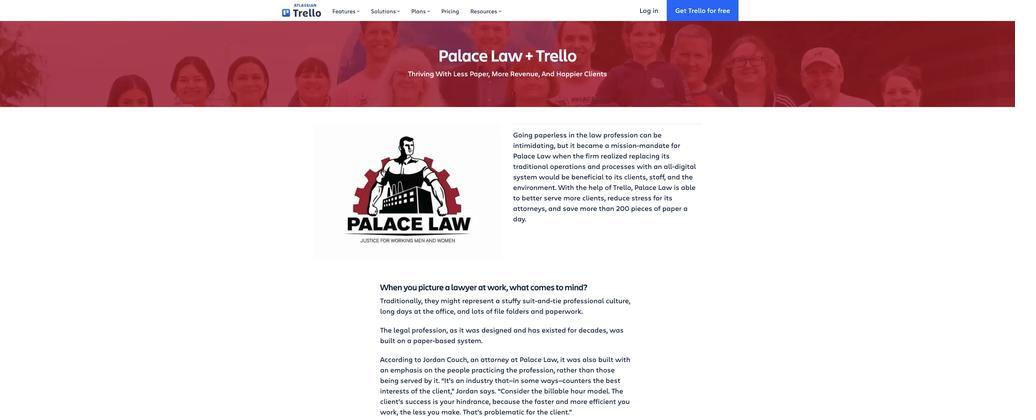 Task type: describe. For each thing, give the bounding box(es) containing it.
lawyer
[[452, 282, 477, 293]]

get trello for free link
[[667, 0, 739, 21]]

an down people
[[456, 376, 465, 386]]

the left "faster"
[[522, 397, 533, 407]]

because
[[493, 397, 520, 407]]

atlassian trello image
[[282, 4, 321, 17]]

would
[[539, 172, 560, 182]]

practicing
[[472, 366, 505, 375]]

digital
[[675, 162, 697, 171]]

based
[[436, 336, 456, 346]]

processes
[[602, 162, 636, 171]]

and down serve
[[549, 204, 562, 213]]

was inside "according to jordan couch, an attorney at palace law, it was also built with an emphasis on the people practicing the profession, rather than those being served by it. "it's an industry that—in some ways—counters the best interests of the client," jordan says. "consider the billable hour model. the client's success is your hindrance, because the faster and more efficient you work, the less you make. that's problematic for the client.""
[[567, 355, 581, 365]]

system
[[514, 172, 538, 182]]

and down suit-
[[531, 307, 544, 316]]

at inside "according to jordan couch, an attorney at palace law, it was also built with an emphasis on the people practicing the profession, rather than those being served by it. "it's an industry that—in some ways—counters the best interests of the client," jordan says. "consider the billable hour model. the client's success is your hindrance, because the faster and more efficient you work, the less you make. that's problematic for the client.""
[[511, 355, 518, 365]]

a right paper
[[684, 204, 688, 213]]

"consider
[[498, 387, 530, 396]]

1 horizontal spatial at
[[479, 282, 486, 293]]

200
[[617, 204, 630, 213]]

operations
[[550, 162, 586, 171]]

0 horizontal spatial clients,
[[583, 193, 606, 203]]

in inside log in link
[[653, 6, 659, 15]]

1 horizontal spatial be
[[654, 130, 662, 140]]

thriving
[[408, 69, 434, 78]]

help
[[589, 183, 604, 192]]

and
[[542, 69, 555, 78]]

on inside "according to jordan couch, an attorney at palace law, it was also built with an emphasis on the people practicing the profession, rather than those being served by it. "it's an industry that—in some ways—counters the best interests of the client," jordan says. "consider the billable hour model. the client's success is your hindrance, because the faster and more efficient you work, the less you make. that's problematic for the client.""
[[425, 366, 433, 375]]

industry
[[466, 376, 494, 386]]

stress
[[632, 193, 652, 203]]

the left less
[[400, 408, 411, 417]]

has
[[528, 326, 540, 335]]

solutions button
[[366, 0, 406, 21]]

an up the being
[[380, 366, 389, 375]]

as
[[450, 326, 458, 335]]

interests
[[380, 387, 410, 396]]

office,
[[436, 307, 456, 316]]

work, inside when you picture a lawyer at work, what comes to mind? traditionally, they might represent a stuffy suit-and-tie professional culture, long days at the office, and lots of file folders and paperwork.
[[488, 282, 509, 293]]

in inside going paperless in the law profession can be intimidating, but it became a mission-mandate for palace law when the firm realized replacing its traditional operations and processes with an all-digital system would be beneficial to its clients, staff, and the environment. with the help of trello, palace law is able to better serve more clients, reduce stress for its attorneys, and save more than 200 pieces of paper a day.
[[569, 130, 575, 140]]

also
[[583, 355, 597, 365]]

1 vertical spatial be
[[562, 172, 570, 182]]

served
[[401, 376, 423, 386]]

best
[[606, 376, 621, 386]]

the inside the legal profession, as it was designed and has existed for decades, was built on a paper-based system.
[[380, 326, 392, 335]]

lots
[[472, 307, 485, 316]]

comes
[[531, 282, 555, 293]]

the left firm
[[573, 151, 584, 161]]

palace law logo image
[[314, 124, 502, 259]]

hour
[[571, 387, 586, 396]]

features button
[[327, 0, 366, 21]]

of left paper
[[655, 204, 661, 213]]

for inside "according to jordan couch, an attorney at palace law, it was also built with an emphasis on the people practicing the profession, rather than those being served by it. "it's an industry that—in some ways—counters the best interests of the client," jordan says. "consider the billable hour model. the client's success is your hindrance, because the faster and more efficient you work, the less you make. that's problematic for the client.""
[[527, 408, 536, 417]]

less
[[413, 408, 426, 417]]

when you picture a lawyer at work, what comes to mind? traditionally, they might represent a stuffy suit-and-tie professional culture, long days at the office, and lots of file folders and paperwork.
[[380, 282, 631, 316]]

the up able on the right of page
[[682, 172, 693, 182]]

for left free at the top of page
[[708, 6, 717, 15]]

to inside "according to jordan couch, an attorney at palace law, it was also built with an emphasis on the people practicing the profession, rather than those being served by it. "it's an industry that—in some ways—counters the best interests of the client," jordan says. "consider the billable hour model. the client's success is your hindrance, because the faster and more efficient you work, the less you make. that's problematic for the client.""
[[415, 355, 422, 365]]

when
[[380, 282, 403, 293]]

the down 'by'
[[420, 387, 431, 396]]

2 vertical spatial law
[[659, 183, 673, 192]]

and left lots at the bottom
[[458, 307, 470, 316]]

all-
[[664, 162, 675, 171]]

existed
[[542, 326, 566, 335]]

paperwork.
[[546, 307, 583, 316]]

for inside the legal profession, as it was designed and has existed for decades, was built on a paper-based system.
[[568, 326, 577, 335]]

it.
[[434, 376, 440, 386]]

that's
[[463, 408, 483, 417]]

more
[[492, 69, 509, 78]]

according
[[380, 355, 413, 365]]

profession, inside "according to jordan couch, an attorney at palace law, it was also built with an emphasis on the people practicing the profession, rather than those being served by it. "it's an industry that—in some ways—counters the best interests of the client," jordan says. "consider the billable hour model. the client's success is your hindrance, because the faster and more efficient you work, the less you make. that's problematic for the client.""
[[519, 366, 556, 375]]

to inside when you picture a lawyer at work, what comes to mind? traditionally, they might represent a stuffy suit-and-tie professional culture, long days at the office, and lots of file folders and paperwork.
[[556, 282, 564, 293]]

clients
[[585, 69, 608, 78]]

0 vertical spatial jordan
[[424, 355, 445, 365]]

became
[[577, 141, 604, 150]]

plans
[[412, 7, 426, 15]]

1 vertical spatial more
[[580, 204, 598, 213]]

2 horizontal spatial you
[[618, 397, 630, 407]]

a up might
[[445, 282, 450, 293]]

intimidating,
[[514, 141, 556, 150]]

less
[[454, 69, 468, 78]]

according to jordan couch, an attorney at palace law, it was also built with an emphasis on the people practicing the profession, rather than those being served by it. "it's an industry that—in some ways—counters the best interests of the client," jordan says. "consider the billable hour model. the client's success is your hindrance, because the faster and more efficient you work, the less you make. that's problematic for the client."
[[380, 355, 631, 417]]

profession, inside the legal profession, as it was designed and has existed for decades, was built on a paper-based system.
[[412, 326, 448, 335]]

folders
[[507, 307, 530, 316]]

efficient
[[590, 397, 617, 407]]

get trello for free
[[676, 6, 731, 15]]

ways—counters
[[541, 376, 592, 386]]

realized
[[601, 151, 628, 161]]

able
[[682, 183, 696, 192]]

palace up the stress
[[635, 183, 657, 192]]

log in link
[[632, 0, 667, 21]]

replacing
[[630, 151, 660, 161]]

law,
[[544, 355, 559, 365]]

log in
[[640, 6, 659, 15]]

"it's
[[442, 376, 454, 386]]

and inside the legal profession, as it was designed and has existed for decades, was built on a paper-based system.
[[514, 326, 527, 335]]

professional
[[564, 296, 605, 306]]

1 vertical spatial at
[[414, 307, 421, 316]]

built inside "according to jordan couch, an attorney at palace law, it was also built with an emphasis on the people practicing the profession, rather than those being served by it. "it's an industry that—in some ways—counters the best interests of the client," jordan says. "consider the billable hour model. the client's success is your hindrance, because the faster and more efficient you work, the less you make. that's problematic for the client.""
[[599, 355, 614, 365]]

the inside when you picture a lawyer at work, what comes to mind? traditionally, they might represent a stuffy suit-and-tie professional culture, long days at the office, and lots of file folders and paperwork.
[[423, 307, 434, 316]]

success
[[406, 397, 431, 407]]

legal
[[394, 326, 410, 335]]

client,"
[[432, 387, 455, 396]]

suit-
[[523, 296, 538, 306]]

resources
[[471, 7, 498, 15]]

staff,
[[650, 172, 666, 182]]

being
[[380, 376, 399, 386]]

to down processes
[[606, 172, 613, 182]]

1 vertical spatial jordan
[[456, 387, 478, 396]]

resources button
[[465, 0, 508, 21]]



Task type: locate. For each thing, give the bounding box(es) containing it.
paperless
[[535, 130, 567, 140]]

0 horizontal spatial it
[[460, 326, 464, 335]]

0 vertical spatial built
[[380, 336, 396, 346]]

0 vertical spatial it
[[571, 141, 575, 150]]

clients, up trello,
[[625, 172, 648, 182]]

pricing link
[[436, 0, 465, 21]]

built down "legal"
[[380, 336, 396, 346]]

1 horizontal spatial the
[[612, 387, 624, 396]]

1 horizontal spatial is
[[674, 183, 680, 192]]

with
[[436, 69, 452, 78], [559, 183, 575, 192]]

it inside the legal profession, as it was designed and has existed for decades, was built on a paper-based system.
[[460, 326, 464, 335]]

profession
[[604, 130, 638, 140]]

might
[[441, 296, 461, 306]]

of left file
[[486, 307, 493, 316]]

is left the your
[[433, 397, 439, 407]]

designed
[[482, 326, 512, 335]]

a down "legal"
[[408, 336, 412, 346]]

profession, up paper- on the left bottom
[[412, 326, 448, 335]]

1 vertical spatial clients,
[[583, 193, 606, 203]]

0 horizontal spatial the
[[380, 326, 392, 335]]

more right save
[[580, 204, 598, 213]]

an right couch,
[[471, 355, 479, 365]]

and up client."
[[556, 397, 569, 407]]

1 horizontal spatial built
[[599, 355, 614, 365]]

1 horizontal spatial was
[[567, 355, 581, 365]]

can
[[640, 130, 652, 140]]

environment.
[[514, 183, 557, 192]]

at right days
[[414, 307, 421, 316]]

than down reduce
[[599, 204, 615, 213]]

clients, down help
[[583, 193, 606, 203]]

0 vertical spatial profession,
[[412, 326, 448, 335]]

palace inside "according to jordan couch, an attorney at palace law, it was also built with an emphasis on the people practicing the profession, rather than those being served by it. "it's an industry that—in some ways—counters the best interests of the client," jordan says. "consider the billable hour model. the client's success is your hindrance, because the faster and more efficient you work, the less you make. that's problematic for the client.""
[[520, 355, 542, 365]]

plans button
[[406, 0, 436, 21]]

1 vertical spatial on
[[425, 366, 433, 375]]

0 vertical spatial work,
[[488, 282, 509, 293]]

0 horizontal spatial built
[[380, 336, 396, 346]]

with inside 'palace law + trello thriving with less paper, more revenue, and happier clients'
[[436, 69, 452, 78]]

1 vertical spatial built
[[599, 355, 614, 365]]

0 vertical spatial is
[[674, 183, 680, 192]]

the down "faster"
[[537, 408, 548, 417]]

represent
[[463, 296, 494, 306]]

model.
[[588, 387, 610, 396]]

law up more
[[491, 44, 523, 66]]

traditional
[[514, 162, 549, 171]]

and down 'all-'
[[668, 172, 681, 182]]

an inside going paperless in the law profession can be intimidating, but it became a mission-mandate for palace law when the firm realized replacing its traditional operations and processes with an all-digital system would be beneficial to its clients, staff, and the environment. with the help of trello, palace law is able to better serve more clients, reduce stress for its attorneys, and save more than 200 pieces of paper a day.
[[654, 162, 663, 171]]

was up the system.
[[466, 326, 480, 335]]

1 vertical spatial than
[[579, 366, 595, 375]]

1 horizontal spatial with
[[559, 183, 575, 192]]

the up model.
[[594, 376, 605, 386]]

at up represent
[[479, 282, 486, 293]]

than inside "according to jordan couch, an attorney at palace law, it was also built with an emphasis on the people practicing the profession, rather than those being served by it. "it's an industry that—in some ways—counters the best interests of the client," jordan says. "consider the billable hour model. the client's success is your hindrance, because the faster and more efficient you work, the less you make. that's problematic for the client.""
[[579, 366, 595, 375]]

a up file
[[496, 296, 500, 306]]

it up rather
[[561, 355, 565, 365]]

2 vertical spatial more
[[571, 397, 588, 407]]

palace up the less
[[439, 44, 488, 66]]

the up it.
[[435, 366, 446, 375]]

0 vertical spatial its
[[662, 151, 670, 161]]

0 horizontal spatial work,
[[380, 408, 399, 417]]

0 horizontal spatial jordan
[[424, 355, 445, 365]]

reduce
[[608, 193, 630, 203]]

palace
[[439, 44, 488, 66], [514, 151, 536, 161], [635, 183, 657, 192], [520, 355, 542, 365]]

those
[[597, 366, 615, 375]]

what
[[510, 282, 530, 293]]

of inside when you picture a lawyer at work, what comes to mind? traditionally, they might represent a stuffy suit-and-tie professional culture, long days at the office, and lots of file folders and paperwork.
[[486, 307, 493, 316]]

jordan up hindrance,
[[456, 387, 478, 396]]

of
[[605, 183, 612, 192], [655, 204, 661, 213], [486, 307, 493, 316], [411, 387, 418, 396]]

the up the 'became'
[[577, 130, 588, 140]]

paper,
[[470, 69, 490, 78]]

with
[[637, 162, 652, 171], [616, 355, 631, 365]]

is
[[674, 183, 680, 192], [433, 397, 439, 407]]

they
[[425, 296, 439, 306]]

it inside "according to jordan couch, an attorney at palace law, it was also built with an emphasis on the people practicing the profession, rather than those being served by it. "it's an industry that—in some ways—counters the best interests of the client," jordan says. "consider the billable hour model. the client's success is your hindrance, because the faster and more efficient you work, the less you make. that's problematic for the client.""
[[561, 355, 565, 365]]

decades,
[[579, 326, 608, 335]]

2 horizontal spatial it
[[571, 141, 575, 150]]

picture
[[419, 282, 444, 293]]

1 vertical spatial work,
[[380, 408, 399, 417]]

pricing
[[442, 7, 460, 15]]

paper
[[663, 204, 682, 213]]

mission-
[[611, 141, 640, 150]]

0 vertical spatial more
[[564, 193, 581, 203]]

attorneys,
[[514, 204, 547, 213]]

happier
[[557, 69, 583, 78]]

law inside 'palace law + trello thriving with less paper, more revenue, and happier clients'
[[491, 44, 523, 66]]

its up paper
[[665, 193, 673, 203]]

1 vertical spatial law
[[537, 151, 551, 161]]

1 vertical spatial with
[[616, 355, 631, 365]]

you inside when you picture a lawyer at work, what comes to mind? traditionally, they might represent a stuffy suit-and-tie professional culture, long days at the office, and lots of file folders and paperwork.
[[404, 282, 417, 293]]

its down processes
[[615, 172, 623, 182]]

it right the as
[[460, 326, 464, 335]]

day.
[[514, 214, 527, 224]]

built inside the legal profession, as it was designed and has existed for decades, was built on a paper-based system.
[[380, 336, 396, 346]]

profession, up some at the bottom
[[519, 366, 556, 375]]

log
[[640, 6, 652, 15]]

and inside "according to jordan couch, an attorney at palace law, it was also built with an emphasis on the people practicing the profession, rather than those being served by it. "it's an industry that—in some ways—counters the best interests of the client," jordan says. "consider the billable hour model. the client's success is your hindrance, because the faster and more efficient you work, the less you make. that's problematic for the client.""
[[556, 397, 569, 407]]

on down "legal"
[[397, 336, 406, 346]]

some
[[521, 376, 539, 386]]

it
[[571, 141, 575, 150], [460, 326, 464, 335], [561, 355, 565, 365]]

with up best
[[616, 355, 631, 365]]

the down beneficial
[[576, 183, 587, 192]]

and left the has
[[514, 326, 527, 335]]

the down they
[[423, 307, 434, 316]]

1 vertical spatial with
[[559, 183, 575, 192]]

an up staff,
[[654, 162, 663, 171]]

and-
[[538, 296, 553, 306]]

its up 'all-'
[[662, 151, 670, 161]]

be down operations
[[562, 172, 570, 182]]

0 vertical spatial you
[[404, 282, 417, 293]]

mandate
[[640, 141, 670, 150]]

and
[[588, 162, 601, 171], [668, 172, 681, 182], [549, 204, 562, 213], [458, 307, 470, 316], [531, 307, 544, 316], [514, 326, 527, 335], [556, 397, 569, 407]]

was up rather
[[567, 355, 581, 365]]

1 horizontal spatial clients,
[[625, 172, 648, 182]]

get
[[676, 6, 687, 15]]

of right help
[[605, 183, 612, 192]]

1 vertical spatial in
[[569, 130, 575, 140]]

was right decades,
[[610, 326, 624, 335]]

its
[[662, 151, 670, 161], [615, 172, 623, 182], [665, 193, 673, 203]]

long
[[380, 307, 395, 316]]

problematic
[[485, 408, 525, 417]]

serve
[[544, 193, 562, 203]]

in right log
[[653, 6, 659, 15]]

a inside the legal profession, as it was designed and has existed for decades, was built on a paper-based system.
[[408, 336, 412, 346]]

2 horizontal spatial law
[[659, 183, 673, 192]]

1 vertical spatial the
[[612, 387, 624, 396]]

law
[[491, 44, 523, 66], [537, 151, 551, 161], [659, 183, 673, 192]]

0 vertical spatial law
[[491, 44, 523, 66]]

is inside "according to jordan couch, an attorney at palace law, it was also built with an emphasis on the people practicing the profession, rather than those being served by it. "it's an industry that—in some ways—counters the best interests of the client," jordan says. "consider the billable hour model. the client's success is your hindrance, because the faster and more efficient you work, the less you make. that's problematic for the client.""
[[433, 397, 439, 407]]

2 horizontal spatial at
[[511, 355, 518, 365]]

jordan up it.
[[424, 355, 445, 365]]

palace left law,
[[520, 355, 542, 365]]

with inside going paperless in the law profession can be intimidating, but it became a mission-mandate for palace law when the firm realized replacing its traditional operations and processes with an all-digital system would be beneficial to its clients, staff, and the environment. with the help of trello, palace law is able to better serve more clients, reduce stress for its attorneys, and save more than 200 pieces of paper a day.
[[637, 162, 652, 171]]

save
[[563, 204, 579, 213]]

with down the replacing
[[637, 162, 652, 171]]

the inside "according to jordan couch, an attorney at palace law, it was also built with an emphasis on the people practicing the profession, rather than those being served by it. "it's an industry that—in some ways—counters the best interests of the client," jordan says. "consider the billable hour model. the client's success is your hindrance, because the faster and more efficient you work, the less you make. that's problematic for the client.""
[[612, 387, 624, 396]]

on up 'by'
[[425, 366, 433, 375]]

beneficial
[[572, 172, 604, 182]]

law down the intimidating,
[[537, 151, 551, 161]]

trello right 'get'
[[689, 6, 706, 15]]

at right attorney
[[511, 355, 518, 365]]

1 horizontal spatial on
[[425, 366, 433, 375]]

attorney
[[481, 355, 509, 365]]

1 horizontal spatial profession,
[[519, 366, 556, 375]]

the down best
[[612, 387, 624, 396]]

1 horizontal spatial in
[[653, 6, 659, 15]]

1 horizontal spatial trello
[[689, 6, 706, 15]]

2 vertical spatial it
[[561, 355, 565, 365]]

1 horizontal spatial jordan
[[456, 387, 478, 396]]

better
[[522, 193, 543, 203]]

1 horizontal spatial work,
[[488, 282, 509, 293]]

1 horizontal spatial with
[[637, 162, 652, 171]]

is left able on the right of page
[[674, 183, 680, 192]]

1 horizontal spatial it
[[561, 355, 565, 365]]

it inside going paperless in the law profession can be intimidating, but it became a mission-mandate for palace law when the firm realized replacing its traditional operations and processes with an all-digital system would be beneficial to its clients, staff, and the environment. with the help of trello, palace law is able to better serve more clients, reduce stress for its attorneys, and save more than 200 pieces of paper a day.
[[571, 141, 575, 150]]

is inside going paperless in the law profession can be intimidating, but it became a mission-mandate for palace law when the firm realized replacing its traditional operations and processes with an all-digital system would be beneficial to its clients, staff, and the environment. with the help of trello, palace law is able to better serve more clients, reduce stress for its attorneys, and save more than 200 pieces of paper a day.
[[674, 183, 680, 192]]

0 vertical spatial on
[[397, 336, 406, 346]]

work, inside "according to jordan couch, an attorney at palace law, it was also built with an emphasis on the people practicing the profession, rather than those being served by it. "it's an industry that—in some ways—counters the best interests of the client," jordan says. "consider the billable hour model. the client's success is your hindrance, because the faster and more efficient you work, the less you make. that's problematic for the client.""
[[380, 408, 399, 417]]

to up tie
[[556, 282, 564, 293]]

a
[[605, 141, 610, 150], [684, 204, 688, 213], [445, 282, 450, 293], [496, 296, 500, 306], [408, 336, 412, 346]]

0 horizontal spatial is
[[433, 397, 439, 407]]

2 vertical spatial its
[[665, 193, 673, 203]]

0 horizontal spatial you
[[404, 282, 417, 293]]

make.
[[442, 408, 461, 417]]

1 horizontal spatial law
[[537, 151, 551, 161]]

1 horizontal spatial you
[[428, 408, 440, 417]]

stuffy
[[502, 296, 521, 306]]

pieces
[[632, 204, 653, 213]]

than inside going paperless in the law profession can be intimidating, but it became a mission-mandate for palace law when the firm realized replacing its traditional operations and processes with an all-digital system would be beneficial to its clients, staff, and the environment. with the help of trello, palace law is able to better serve more clients, reduce stress for its attorneys, and save more than 200 pieces of paper a day.
[[599, 204, 615, 213]]

0 horizontal spatial with
[[616, 355, 631, 365]]

tie
[[553, 296, 562, 306]]

the left "legal"
[[380, 326, 392, 335]]

0 vertical spatial be
[[654, 130, 662, 140]]

0 horizontal spatial be
[[562, 172, 570, 182]]

with inside going paperless in the law profession can be intimidating, but it became a mission-mandate for palace law when the firm realized replacing its traditional operations and processes with an all-digital system would be beneficial to its clients, staff, and the environment. with the help of trello, palace law is able to better serve more clients, reduce stress for its attorneys, and save more than 200 pieces of paper a day.
[[559, 183, 575, 192]]

built
[[380, 336, 396, 346], [599, 355, 614, 365]]

the down some at the bottom
[[532, 387, 543, 396]]

but
[[558, 141, 569, 150]]

1 vertical spatial profession,
[[519, 366, 556, 375]]

0 vertical spatial the
[[380, 326, 392, 335]]

and down firm
[[588, 162, 601, 171]]

you right "efficient" on the bottom of page
[[618, 397, 630, 407]]

you right less
[[428, 408, 440, 417]]

2 vertical spatial at
[[511, 355, 518, 365]]

1 vertical spatial it
[[460, 326, 464, 335]]

on inside the legal profession, as it was designed and has existed for decades, was built on a paper-based system.
[[397, 336, 406, 346]]

palace law + trello thriving with less paper, more revenue, and happier clients
[[408, 44, 608, 78]]

0 horizontal spatial profession,
[[412, 326, 448, 335]]

than down also
[[579, 366, 595, 375]]

the legal profession, as it was designed and has existed for decades, was built on a paper-based system.
[[380, 326, 624, 346]]

of inside "according to jordan couch, an attorney at palace law, it was also built with an emphasis on the people practicing the profession, rather than those being served by it. "it's an industry that—in some ways—counters the best interests of the client," jordan says. "consider the billable hour model. the client's success is your hindrance, because the faster and more efficient you work, the less you make. that's problematic for the client.""
[[411, 387, 418, 396]]

more down the hour
[[571, 397, 588, 407]]

in right paperless
[[569, 130, 575, 140]]

work, down the client's
[[380, 408, 399, 417]]

0 vertical spatial at
[[479, 282, 486, 293]]

0 vertical spatial than
[[599, 204, 615, 213]]

+
[[526, 44, 534, 66]]

trello up the and on the top right of the page
[[536, 44, 577, 66]]

1 vertical spatial its
[[615, 172, 623, 182]]

2 vertical spatial you
[[428, 408, 440, 417]]

profession,
[[412, 326, 448, 335], [519, 366, 556, 375]]

1 vertical spatial trello
[[536, 44, 577, 66]]

0 horizontal spatial than
[[579, 366, 595, 375]]

you up traditionally,
[[404, 282, 417, 293]]

trello inside 'palace law + trello thriving with less paper, more revenue, and happier clients'
[[536, 44, 577, 66]]

0 horizontal spatial law
[[491, 44, 523, 66]]

0 horizontal spatial trello
[[536, 44, 577, 66]]

1 horizontal spatial than
[[599, 204, 615, 213]]

than
[[599, 204, 615, 213], [579, 366, 595, 375]]

the
[[380, 326, 392, 335], [612, 387, 624, 396]]

when
[[553, 151, 572, 161]]

more inside "according to jordan couch, an attorney at palace law, it was also built with an emphasis on the people practicing the profession, rather than those being served by it. "it's an industry that—in some ways—counters the best interests of the client," jordan says. "consider the billable hour model. the client's success is your hindrance, because the faster and more efficient you work, the less you make. that's problematic for the client.""
[[571, 397, 588, 407]]

solutions
[[371, 7, 396, 15]]

file
[[495, 307, 505, 316]]

for down "faster"
[[527, 408, 536, 417]]

a up realized
[[605, 141, 610, 150]]

0 vertical spatial with
[[637, 162, 652, 171]]

client's
[[380, 397, 404, 407]]

built up the those
[[599, 355, 614, 365]]

the up that—in
[[507, 366, 518, 375]]

for right the stress
[[654, 193, 663, 203]]

0 horizontal spatial with
[[436, 69, 452, 78]]

of down served
[[411, 387, 418, 396]]

for right existed
[[568, 326, 577, 335]]

work, up stuffy at the bottom of the page
[[488, 282, 509, 293]]

with left the less
[[436, 69, 452, 78]]

couch,
[[447, 355, 469, 365]]

0 vertical spatial with
[[436, 69, 452, 78]]

paper-
[[414, 336, 436, 346]]

your
[[440, 397, 455, 407]]

more up save
[[564, 193, 581, 203]]

1 vertical spatial you
[[618, 397, 630, 407]]

1 vertical spatial is
[[433, 397, 439, 407]]

billable
[[545, 387, 569, 396]]

system.
[[458, 336, 483, 346]]

free
[[718, 6, 731, 15]]

0 horizontal spatial in
[[569, 130, 575, 140]]

0 horizontal spatial on
[[397, 336, 406, 346]]

going
[[514, 130, 533, 140]]

the
[[577, 130, 588, 140], [573, 151, 584, 161], [682, 172, 693, 182], [576, 183, 587, 192], [423, 307, 434, 316], [435, 366, 446, 375], [507, 366, 518, 375], [594, 376, 605, 386], [420, 387, 431, 396], [532, 387, 543, 396], [522, 397, 533, 407], [400, 408, 411, 417], [537, 408, 548, 417]]

law down staff,
[[659, 183, 673, 192]]

emphasis
[[391, 366, 423, 375]]

0 vertical spatial trello
[[689, 6, 706, 15]]

2 horizontal spatial was
[[610, 326, 624, 335]]

with inside "according to jordan couch, an attorney at palace law, it was also built with an emphasis on the people practicing the profession, rather than those being served by it. "it's an industry that—in some ways—counters the best interests of the client," jordan says. "consider the billable hour model. the client's success is your hindrance, because the faster and more efficient you work, the less you make. that's problematic for the client.""
[[616, 355, 631, 365]]

0 vertical spatial clients,
[[625, 172, 648, 182]]

to
[[606, 172, 613, 182], [514, 193, 521, 203], [556, 282, 564, 293], [415, 355, 422, 365]]

to up emphasis
[[415, 355, 422, 365]]

for right mandate
[[672, 141, 681, 150]]

to left better
[[514, 193, 521, 203]]

palace up traditional
[[514, 151, 536, 161]]

be up mandate
[[654, 130, 662, 140]]

palace inside 'palace law + trello thriving with less paper, more revenue, and happier clients'
[[439, 44, 488, 66]]

it right but
[[571, 141, 575, 150]]

0 horizontal spatial was
[[466, 326, 480, 335]]

with up serve
[[559, 183, 575, 192]]

0 horizontal spatial at
[[414, 307, 421, 316]]

0 vertical spatial in
[[653, 6, 659, 15]]



Task type: vqa. For each thing, say whether or not it's contained in the screenshot.
More on the top of the page
yes



